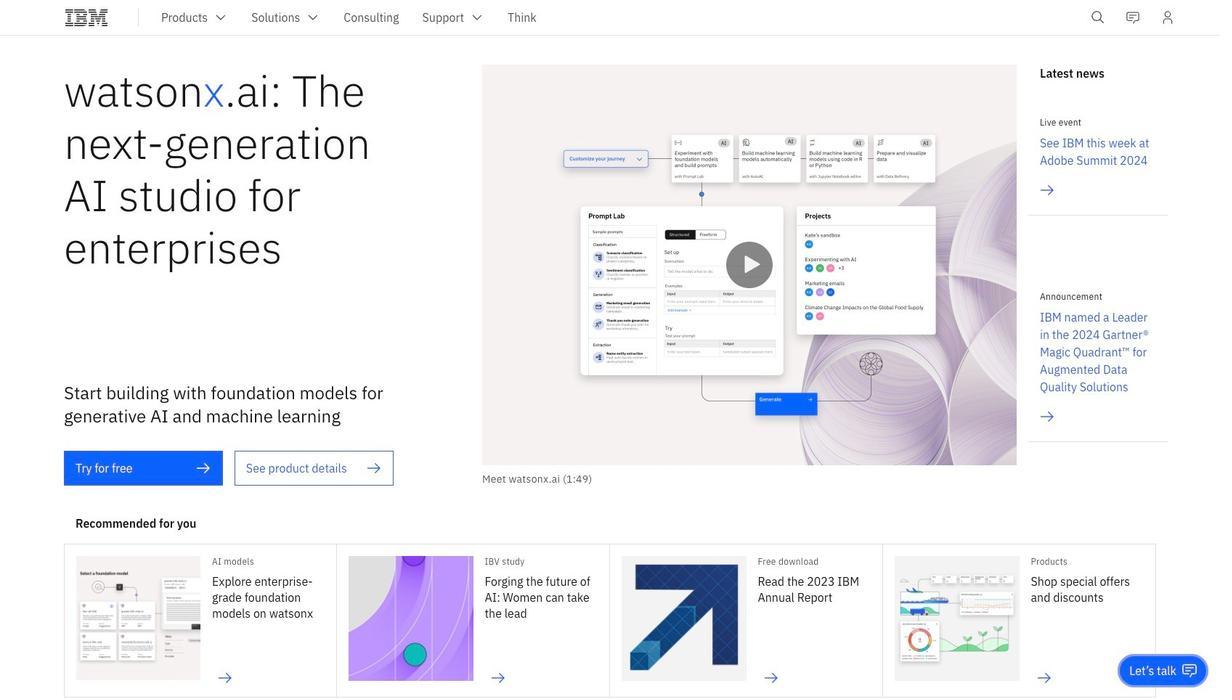 Task type: describe. For each thing, give the bounding box(es) containing it.
let's talk element
[[1130, 663, 1177, 679]]



Task type: vqa. For each thing, say whether or not it's contained in the screenshot.
Let's talk element
yes



